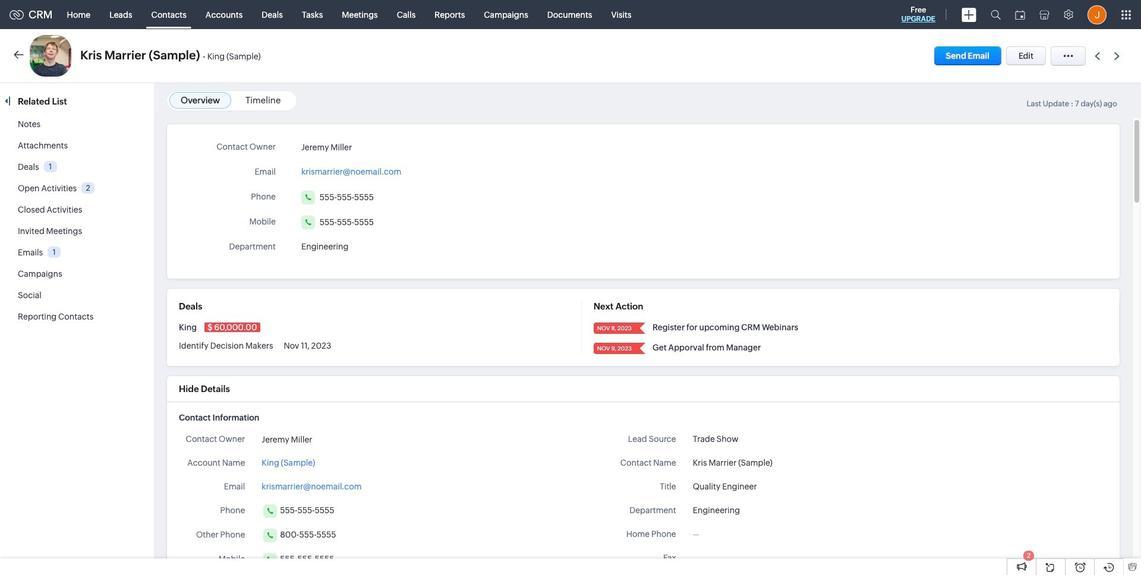 Task type: describe. For each thing, give the bounding box(es) containing it.
create menu element
[[955, 0, 984, 29]]

search element
[[984, 0, 1008, 29]]

create menu image
[[962, 7, 977, 22]]

logo image
[[10, 10, 24, 19]]

profile image
[[1088, 5, 1107, 24]]



Task type: vqa. For each thing, say whether or not it's contained in the screenshot.
logo
yes



Task type: locate. For each thing, give the bounding box(es) containing it.
next record image
[[1115, 52, 1123, 60]]

calendar image
[[1016, 10, 1026, 19]]

profile element
[[1081, 0, 1114, 29]]

search image
[[991, 10, 1001, 20]]

previous record image
[[1095, 52, 1101, 60]]



